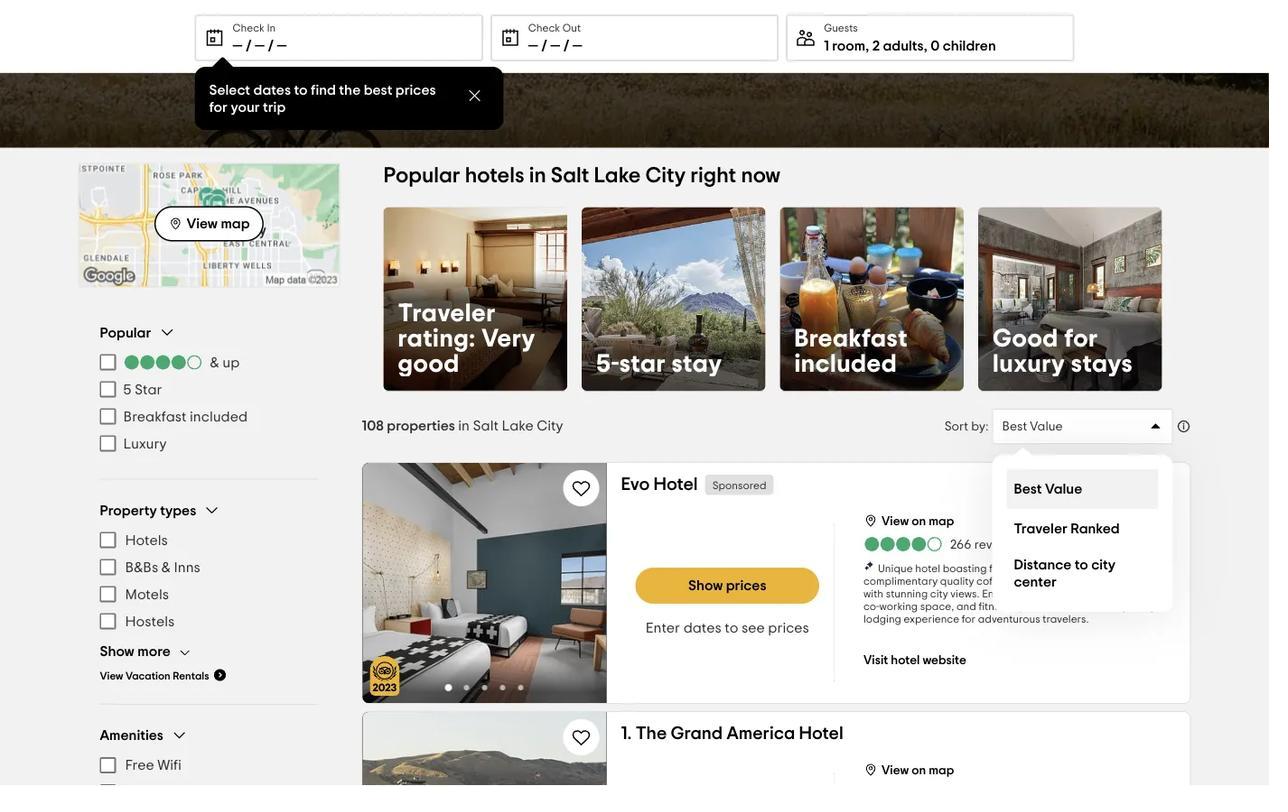Task type: locate. For each thing, give the bounding box(es) containing it.
menu containing & up
[[100, 349, 318, 458]]

0 vertical spatial value
[[1030, 421, 1063, 433]]

city up space,
[[930, 589, 948, 600]]

1 vertical spatial salt
[[473, 419, 499, 433]]

best
[[364, 83, 392, 97]]

to inside select dates to find the best prices for your trip
[[294, 83, 308, 97]]

1 vertical spatial view on map button
[[864, 760, 954, 780]]

1 horizontal spatial popular
[[383, 165, 460, 187]]

0 vertical spatial lake
[[594, 165, 641, 187]]

0 horizontal spatial popular
[[100, 326, 151, 340]]

2 on from the top
[[912, 765, 926, 778]]

menu containing hotels
[[100, 527, 318, 636]]

1
[[824, 39, 829, 53]]

traveler rating: very good link
[[383, 207, 567, 391]]

1 view on map from the top
[[882, 516, 954, 528]]

1 horizontal spatial in
[[529, 165, 546, 187]]

view on map for 1st view on map button from the top
[[882, 516, 954, 528]]

in for properties
[[458, 419, 470, 433]]

0 vertical spatial in
[[529, 165, 546, 187]]

& left inns
[[162, 561, 171, 575]]

best value for list box containing best value
[[1014, 482, 1083, 497]]

for down 'views.'
[[962, 614, 976, 625]]

traveler for rating:
[[398, 301, 496, 326]]

2
[[872, 39, 880, 53]]

unique hotel boasting fantastic rock climbing gym, complimentary quality coffee, stylish design, and rooftop bar with stunning city views. enjoy comfortable beds, a skate park, co-working space, and fitness options. a fun, contemporary lodging experience for adventurous travelers. button
[[864, 561, 1176, 626]]

show inside button
[[688, 579, 723, 594]]

value
[[1030, 421, 1063, 433], [1045, 482, 1083, 497]]

1 vertical spatial dates
[[684, 622, 722, 636]]

1 horizontal spatial dates
[[684, 622, 722, 636]]

popular up 4.0 of 5 bubbles image at the top
[[100, 326, 151, 340]]

2 check from the left
[[528, 23, 560, 33]]

5 star
[[123, 383, 162, 397]]

1 , from the left
[[866, 39, 869, 53]]

value inside dropdown button
[[1030, 421, 1063, 433]]

view on map for second view on map button from the top of the page
[[882, 765, 954, 778]]

popular left hotels on the left top of the page
[[383, 165, 460, 187]]

1 horizontal spatial hotel
[[799, 725, 844, 744]]

salt
[[551, 165, 589, 187], [473, 419, 499, 433]]

lodging
[[864, 614, 902, 625]]

5
[[123, 383, 131, 397]]

2 horizontal spatial for
[[1064, 326, 1098, 351]]

best value inside list box
[[1014, 482, 1083, 497]]

0 vertical spatial breakfast
[[795, 326, 908, 351]]

0 vertical spatial city
[[645, 165, 686, 187]]

prices
[[396, 83, 436, 97], [726, 579, 767, 594], [768, 622, 809, 636]]

1 vertical spatial included
[[190, 410, 248, 424]]

check inside check out — / — / —
[[528, 23, 560, 33]]

room
[[832, 39, 866, 53]]

traveler
[[398, 301, 496, 326], [1014, 522, 1068, 537]]

to left see
[[725, 622, 739, 636]]

luxury
[[993, 351, 1065, 377]]

value up 'traveler ranked'
[[1045, 482, 1083, 497]]

best for list box containing best value
[[1014, 482, 1042, 497]]

0 vertical spatial city
[[1092, 558, 1116, 572]]

in right hotels on the left top of the page
[[529, 165, 546, 187]]

check inside check in — / — / —
[[233, 23, 265, 33]]

1 group from the top
[[100, 324, 318, 458]]

3 — from the left
[[277, 39, 287, 53]]

quality
[[940, 576, 974, 587]]

0 horizontal spatial included
[[190, 410, 248, 424]]

1 vertical spatial to
[[1075, 558, 1088, 572]]

1 vertical spatial group
[[100, 502, 318, 683]]

map for second view on map button from the top of the page
[[929, 765, 954, 778]]

0 vertical spatial traveler
[[398, 301, 496, 326]]

2 vertical spatial map
[[929, 765, 954, 778]]

skate
[[1114, 589, 1141, 600]]

1 horizontal spatial ,
[[924, 39, 928, 53]]

breakfast
[[795, 326, 908, 351], [123, 410, 187, 424]]

group
[[100, 324, 318, 458], [100, 502, 318, 683], [100, 727, 318, 787]]

1 vertical spatial breakfast
[[123, 410, 187, 424]]

0 horizontal spatial lake
[[502, 419, 534, 433]]

up
[[222, 355, 240, 370]]

1 vertical spatial view on map
[[882, 765, 954, 778]]

0 horizontal spatial and
[[957, 602, 976, 613]]

and up beds,
[[1085, 576, 1105, 587]]

the grand america hotel centrally located in downtown salt lake city utah. image
[[363, 713, 607, 787]]

hotel right visit
[[891, 655, 920, 668]]

2 vertical spatial to
[[725, 622, 739, 636]]

0
[[931, 39, 940, 53]]

0 vertical spatial popular
[[383, 165, 460, 187]]

1 vertical spatial for
[[1064, 326, 1098, 351]]

hotels
[[125, 533, 168, 548]]

for down select
[[209, 100, 228, 114]]

show
[[688, 579, 723, 594], [100, 645, 134, 659]]

, left 2 at top
[[866, 39, 869, 53]]

0 horizontal spatial dates
[[253, 83, 291, 97]]

1 vertical spatial value
[[1045, 482, 1083, 497]]

the
[[636, 725, 667, 744]]

fitness
[[979, 602, 1011, 613]]

0 vertical spatial included
[[795, 351, 897, 377]]

on for second view on map button from the top of the page
[[912, 765, 926, 778]]

list box containing best value
[[992, 455, 1173, 613]]

2023 link
[[370, 657, 400, 697]]

free
[[125, 759, 154, 773]]

1 vertical spatial city
[[930, 589, 948, 600]]

for right good
[[1064, 326, 1098, 351]]

0 horizontal spatial breakfast included
[[123, 410, 248, 424]]

traveler inside traveler rating: very good
[[398, 301, 496, 326]]

0 vertical spatial view on map button
[[864, 510, 954, 530]]

1 vertical spatial prices
[[726, 579, 767, 594]]

on
[[912, 516, 926, 528], [912, 765, 926, 778]]

1 vertical spatial breakfast included
[[123, 410, 248, 424]]

1 vertical spatial best
[[1014, 482, 1042, 497]]

1 horizontal spatial city
[[1092, 558, 1116, 572]]

and down 'views.'
[[957, 602, 976, 613]]

breakfast included link
[[780, 207, 964, 391]]

1 horizontal spatial for
[[962, 614, 976, 625]]

distance to city center
[[1014, 558, 1116, 589]]

1 vertical spatial hotel
[[891, 655, 920, 668]]

0 vertical spatial hotel
[[654, 476, 698, 494]]

0 vertical spatial to
[[294, 83, 308, 97]]

out
[[563, 23, 581, 33]]

3 group from the top
[[100, 727, 318, 787]]

value down luxury
[[1030, 421, 1063, 433]]

1 vertical spatial and
[[957, 602, 976, 613]]

city
[[645, 165, 686, 187], [537, 419, 563, 433]]

salt for hotels
[[551, 165, 589, 187]]

best
[[1002, 421, 1027, 433], [1014, 482, 1042, 497]]

hotel right america
[[799, 725, 844, 744]]

gym,
[[1104, 564, 1128, 575]]

city up rooftop
[[1092, 558, 1116, 572]]

2 — from the left
[[255, 39, 265, 53]]

adventurous
[[978, 614, 1040, 625]]

best right by:
[[1002, 421, 1027, 433]]

lake for properties
[[502, 419, 534, 433]]

1 view on map button from the top
[[864, 510, 954, 530]]

menu
[[100, 349, 318, 458], [100, 527, 318, 636]]

b&bs
[[125, 561, 158, 575]]

0 vertical spatial for
[[209, 100, 228, 114]]

0 horizontal spatial &
[[162, 561, 171, 575]]

0 horizontal spatial city
[[930, 589, 948, 600]]

hotel
[[915, 564, 940, 575], [891, 655, 920, 668]]

2 vertical spatial for
[[962, 614, 976, 625]]

b&bs & inns
[[125, 561, 200, 575]]

1 horizontal spatial to
[[725, 622, 739, 636]]

dates right enter
[[684, 622, 722, 636]]

1 horizontal spatial traveler
[[1014, 522, 1068, 537]]

& left up
[[210, 355, 219, 370]]

in right properties
[[458, 419, 470, 433]]

working
[[880, 602, 918, 613]]

website
[[923, 655, 967, 668]]

1 vertical spatial lake
[[502, 419, 534, 433]]

hotel inside unique hotel boasting fantastic rock climbing gym, complimentary quality coffee, stylish design, and rooftop bar with stunning city views. enjoy comfortable beds, a skate park, co-working space, and fitness options. a fun, contemporary lodging experience for adventurous travelers.
[[915, 564, 940, 575]]

2 , from the left
[[924, 39, 928, 53]]

0 vertical spatial view on map
[[882, 516, 954, 528]]

0 vertical spatial &
[[210, 355, 219, 370]]

prices up see
[[726, 579, 767, 594]]

show up 'enter dates to see prices'
[[688, 579, 723, 594]]

wifi
[[157, 759, 182, 773]]

1 horizontal spatial included
[[795, 351, 897, 377]]

1 vertical spatial city
[[537, 419, 563, 433]]

the
[[339, 83, 361, 97]]

included inside menu
[[190, 410, 248, 424]]

1 horizontal spatial &
[[210, 355, 219, 370]]

0 horizontal spatial hotel
[[654, 476, 698, 494]]

0 horizontal spatial show
[[100, 645, 134, 659]]

distance
[[1014, 558, 1072, 572]]

hotel for unique
[[915, 564, 940, 575]]

star
[[620, 351, 666, 377]]

traveler for ranked
[[1014, 522, 1068, 537]]

list box
[[992, 455, 1173, 613]]

1 horizontal spatial check
[[528, 23, 560, 33]]

america
[[727, 725, 795, 744]]

view inside button
[[187, 217, 218, 231]]

2 view on map from the top
[[882, 765, 954, 778]]

travelers.
[[1043, 614, 1089, 625]]

hotel inside evo hotel link
[[654, 476, 698, 494]]

1 on from the top
[[912, 516, 926, 528]]

0 horizontal spatial ,
[[866, 39, 869, 53]]

0 horizontal spatial prices
[[396, 83, 436, 97]]

best value
[[1002, 421, 1063, 433], [1014, 482, 1083, 497]]

salt right hotels on the left top of the page
[[551, 165, 589, 187]]

best for best value dropdown button
[[1002, 421, 1027, 433]]

0 vertical spatial hotel
[[915, 564, 940, 575]]

1 vertical spatial menu
[[100, 527, 318, 636]]

2 vertical spatial group
[[100, 727, 318, 787]]

0 vertical spatial breakfast included
[[795, 326, 908, 377]]

0 vertical spatial menu
[[100, 349, 318, 458]]

view on map button
[[864, 510, 954, 530], [864, 760, 954, 780]]

1 horizontal spatial city
[[645, 165, 686, 187]]

0 vertical spatial show
[[688, 579, 723, 594]]

prices inside select dates to find the best prices for your trip
[[396, 83, 436, 97]]

1 vertical spatial traveler
[[1014, 522, 1068, 537]]

good for luxury stays
[[993, 326, 1133, 377]]

salt right properties
[[473, 419, 499, 433]]

value for list box containing best value
[[1045, 482, 1083, 497]]

0 horizontal spatial city
[[537, 419, 563, 433]]

check left in
[[233, 23, 265, 33]]

0 vertical spatial prices
[[396, 83, 436, 97]]

2 horizontal spatial prices
[[768, 622, 809, 636]]

2 menu from the top
[[100, 527, 318, 636]]

view vacation rentals
[[100, 671, 209, 682]]

to for the
[[294, 83, 308, 97]]

included
[[795, 351, 897, 377], [190, 410, 248, 424]]

star
[[135, 383, 162, 397]]

value for best value dropdown button
[[1030, 421, 1063, 433]]

best value inside dropdown button
[[1002, 421, 1063, 433]]

1 vertical spatial show
[[100, 645, 134, 659]]

right
[[690, 165, 737, 187]]

grand
[[671, 725, 723, 744]]

best up 'traveler ranked'
[[1014, 482, 1042, 497]]

traveler up distance
[[1014, 522, 1068, 537]]

0 horizontal spatial check
[[233, 23, 265, 33]]

dates inside select dates to find the best prices for your trip
[[253, 83, 291, 97]]

5-star stay link
[[582, 207, 766, 391]]

0 vertical spatial and
[[1085, 576, 1105, 587]]

1 vertical spatial popular
[[100, 326, 151, 340]]

best inside dropdown button
[[1002, 421, 1027, 433]]

fun,
[[1065, 602, 1083, 613]]

breakfast included
[[795, 326, 908, 377], [123, 410, 248, 424]]

1 horizontal spatial prices
[[726, 579, 767, 594]]

dates up trip
[[253, 83, 291, 97]]

show left more
[[100, 645, 134, 659]]

, left 0
[[924, 39, 928, 53]]

comfortable
[[1011, 589, 1073, 600]]

1 horizontal spatial salt
[[551, 165, 589, 187]]

in
[[529, 165, 546, 187], [458, 419, 470, 433]]

1 — from the left
[[233, 39, 243, 53]]

1 vertical spatial best value
[[1014, 482, 1083, 497]]

hotels
[[465, 165, 525, 187]]

stylish
[[1014, 576, 1044, 587]]

show inside dropdown button
[[100, 645, 134, 659]]

luxury
[[123, 437, 167, 451]]

traveler ranked
[[1014, 522, 1120, 537]]

prices right see
[[768, 622, 809, 636]]

4 — from the left
[[528, 39, 538, 53]]

select dates to find the best prices for your trip
[[209, 83, 436, 114]]

best value up 'traveler ranked'
[[1014, 482, 1083, 497]]

free wifi
[[125, 759, 182, 773]]

hotel down 4.0 of 5 bubbles. 266 reviews element
[[915, 564, 940, 575]]

value inside list box
[[1045, 482, 1083, 497]]

0 vertical spatial dates
[[253, 83, 291, 97]]

—
[[233, 39, 243, 53], [255, 39, 265, 53], [277, 39, 287, 53], [528, 39, 538, 53], [550, 39, 560, 53], [573, 39, 582, 53]]

0 horizontal spatial for
[[209, 100, 228, 114]]

breakfast included inside menu
[[123, 410, 248, 424]]

traveler up good on the left top
[[398, 301, 496, 326]]

4.0 of 5 bubbles image
[[123, 355, 203, 370]]

popular
[[383, 165, 460, 187], [100, 326, 151, 340]]

best value right by:
[[1002, 421, 1063, 433]]

0 vertical spatial group
[[100, 324, 318, 458]]

popular for popular
[[100, 326, 151, 340]]

1 vertical spatial map
[[929, 516, 954, 528]]

prices right best
[[396, 83, 436, 97]]

0 vertical spatial best
[[1002, 421, 1027, 433]]

evo
[[621, 476, 650, 494]]

sponsored
[[712, 481, 767, 492]]

rock
[[1036, 564, 1058, 575]]

1 horizontal spatial and
[[1085, 576, 1105, 587]]

to left find
[[294, 83, 308, 97]]

2 horizontal spatial to
[[1075, 558, 1088, 572]]

1 horizontal spatial lake
[[594, 165, 641, 187]]

best value button
[[992, 409, 1173, 444]]

0 horizontal spatial in
[[458, 419, 470, 433]]

show for show more
[[100, 645, 134, 659]]

boasting
[[943, 564, 987, 575]]

1 menu from the top
[[100, 349, 318, 458]]

to
[[294, 83, 308, 97], [1075, 558, 1088, 572], [725, 622, 739, 636]]

0 horizontal spatial traveler
[[398, 301, 496, 326]]

to up design,
[[1075, 558, 1088, 572]]

1 vertical spatial in
[[458, 419, 470, 433]]

0 horizontal spatial salt
[[473, 419, 499, 433]]

check left out
[[528, 23, 560, 33]]

map for 1st view on map button from the top
[[929, 516, 954, 528]]

complimentary
[[864, 576, 938, 587]]

2 group from the top
[[100, 502, 318, 683]]

evo hotel link
[[621, 474, 698, 496]]

best inside list box
[[1014, 482, 1042, 497]]

0 horizontal spatial to
[[294, 83, 308, 97]]

1 / from the left
[[246, 39, 252, 53]]

0 vertical spatial best value
[[1002, 421, 1063, 433]]

1 horizontal spatial show
[[688, 579, 723, 594]]

climbing
[[1060, 564, 1102, 575]]

1 check from the left
[[233, 23, 265, 33]]

hotel right evo
[[654, 476, 698, 494]]

view map
[[187, 217, 250, 231]]

0 vertical spatial on
[[912, 516, 926, 528]]



Task type: describe. For each thing, give the bounding box(es) containing it.
visit hotel website link
[[864, 651, 967, 669]]

motels
[[125, 588, 169, 602]]

property
[[100, 504, 157, 518]]

6 — from the left
[[573, 39, 582, 53]]

children
[[943, 39, 996, 53]]

sort
[[945, 421, 969, 433]]

guests 1 room , 2 adults , 0 children
[[824, 23, 996, 53]]

dates for enter
[[684, 622, 722, 636]]

2 vertical spatial prices
[[768, 622, 809, 636]]

check for check in — / — / —
[[233, 23, 265, 33]]

park,
[[1143, 589, 1169, 600]]

inns
[[174, 561, 200, 575]]

design,
[[1047, 576, 1083, 587]]

best value for best value dropdown button
[[1002, 421, 1063, 433]]

amenities
[[100, 729, 163, 744]]

vacation
[[126, 671, 170, 682]]

carousel of images figure
[[363, 463, 607, 704]]

more
[[138, 645, 171, 659]]

save to a trip image
[[571, 727, 592, 749]]

2 view on map button from the top
[[864, 760, 954, 780]]

guests
[[824, 23, 858, 33]]

city inside distance to city center
[[1092, 558, 1116, 572]]

check in — / — / —
[[233, 23, 287, 53]]

good
[[993, 326, 1059, 351]]

for inside select dates to find the best prices for your trip
[[209, 100, 228, 114]]

1 vertical spatial hotel
[[799, 725, 844, 744]]

in for hotels
[[529, 165, 546, 187]]

check out — / — / —
[[528, 23, 582, 53]]

group containing popular
[[100, 324, 318, 458]]

beds,
[[1075, 589, 1103, 600]]

show for show prices
[[688, 579, 723, 594]]

included inside breakfast included
[[795, 351, 897, 377]]

enter dates to see prices
[[646, 622, 809, 636]]

1.
[[621, 725, 632, 744]]

2 / from the left
[[268, 39, 274, 53]]

enter
[[646, 622, 680, 636]]

contemporary
[[1085, 602, 1156, 613]]

very
[[481, 326, 536, 351]]

enjoy
[[982, 589, 1009, 600]]

4 / from the left
[[563, 39, 569, 53]]

types
[[160, 504, 196, 518]]

show more button
[[100, 643, 199, 661]]

by:
[[971, 421, 989, 433]]

properties
[[387, 419, 455, 433]]

show prices
[[688, 579, 767, 594]]

108 properties in salt lake city
[[362, 419, 563, 433]]

1 horizontal spatial breakfast included
[[795, 326, 908, 377]]

free wifi menu
[[100, 753, 318, 787]]

visit
[[864, 655, 888, 668]]

co-
[[864, 602, 880, 613]]

show prices button
[[636, 568, 819, 604]]

group containing amenities
[[100, 727, 318, 787]]

1 horizontal spatial breakfast
[[795, 326, 908, 351]]

city for popular hotels in salt lake city right now
[[645, 165, 686, 187]]

rating:
[[398, 326, 476, 351]]

your
[[231, 100, 260, 114]]

for inside unique hotel boasting fantastic rock climbing gym, complimentary quality coffee, stylish design, and rooftop bar with stunning city views. enjoy comfortable beds, a skate park, co-working space, and fitness options. a fun, contemporary lodging experience for adventurous travelers.
[[962, 614, 976, 625]]

select
[[209, 83, 250, 97]]

108
[[362, 419, 384, 433]]

views.
[[951, 589, 980, 600]]

group containing property types
[[100, 502, 318, 683]]

good for luxury stays link
[[978, 207, 1162, 391]]

0 horizontal spatial breakfast
[[123, 410, 187, 424]]

a
[[1055, 602, 1062, 613]]

center
[[1014, 575, 1057, 589]]

on for 1st view on map button from the top
[[912, 516, 926, 528]]

unique hotel boasting fantastic rock climbing gym, complimentary quality coffee, stylish design, and rooftop bar with stunning city views. enjoy comfortable beds, a skate park, co-working space, and fitness options. a fun, contemporary lodging experience for adventurous travelers.
[[864, 564, 1169, 625]]

find
[[311, 83, 336, 97]]

rooftop
[[1107, 576, 1145, 587]]

salt for properties
[[473, 419, 499, 433]]

coffee,
[[977, 576, 1011, 587]]

1 vertical spatial &
[[162, 561, 171, 575]]

bar
[[1147, 576, 1165, 587]]

city inside unique hotel boasting fantastic rock climbing gym, complimentary quality coffee, stylish design, and rooftop bar with stunning city views. enjoy comfortable beds, a skate park, co-working space, and fitness options. a fun, contemporary lodging experience for adventurous travelers.
[[930, 589, 948, 600]]

266 reviews link
[[864, 536, 1017, 554]]

3 / from the left
[[541, 39, 547, 53]]

4.0 of 5 bubbles. 266 reviews element
[[864, 536, 1017, 554]]

view map button
[[154, 207, 264, 242]]

experience
[[904, 614, 960, 625]]

stunning
[[886, 589, 928, 600]]

save to a trip image
[[571, 478, 592, 500]]

popular for popular hotels in salt lake city right now
[[383, 165, 460, 187]]

trip
[[263, 100, 286, 114]]

266 reviews
[[950, 539, 1017, 552]]

to inside distance to city center
[[1075, 558, 1088, 572]]

show more
[[100, 645, 171, 659]]

reviews
[[975, 539, 1017, 552]]

to for prices
[[725, 622, 739, 636]]

rentals
[[173, 671, 209, 682]]

now
[[741, 165, 781, 187]]

5-
[[596, 351, 620, 377]]

hotel for visit
[[891, 655, 920, 668]]

5 — from the left
[[550, 39, 560, 53]]

lake for hotels
[[594, 165, 641, 187]]

check for check out — / — / —
[[528, 23, 560, 33]]

266 reviews button
[[864, 536, 1017, 554]]

in
[[267, 23, 276, 33]]

with
[[864, 589, 884, 600]]

city for 108 properties in salt lake city
[[537, 419, 563, 433]]

for inside good for luxury stays
[[1064, 326, 1098, 351]]

hostels
[[125, 615, 175, 629]]

close image
[[466, 87, 484, 105]]

prices inside button
[[726, 579, 767, 594]]

dates for select
[[253, 83, 291, 97]]

stays
[[1071, 351, 1133, 377]]

traveler rating: very good
[[398, 301, 536, 377]]

popular hotels in salt lake city right now
[[383, 165, 781, 187]]

options.
[[1013, 602, 1053, 613]]

evo hotel
[[621, 476, 698, 494]]

0 vertical spatial map
[[221, 217, 250, 231]]

good
[[398, 351, 460, 377]]

stay
[[672, 351, 723, 377]]



Task type: vqa. For each thing, say whether or not it's contained in the screenshot.
left Hotel
yes



